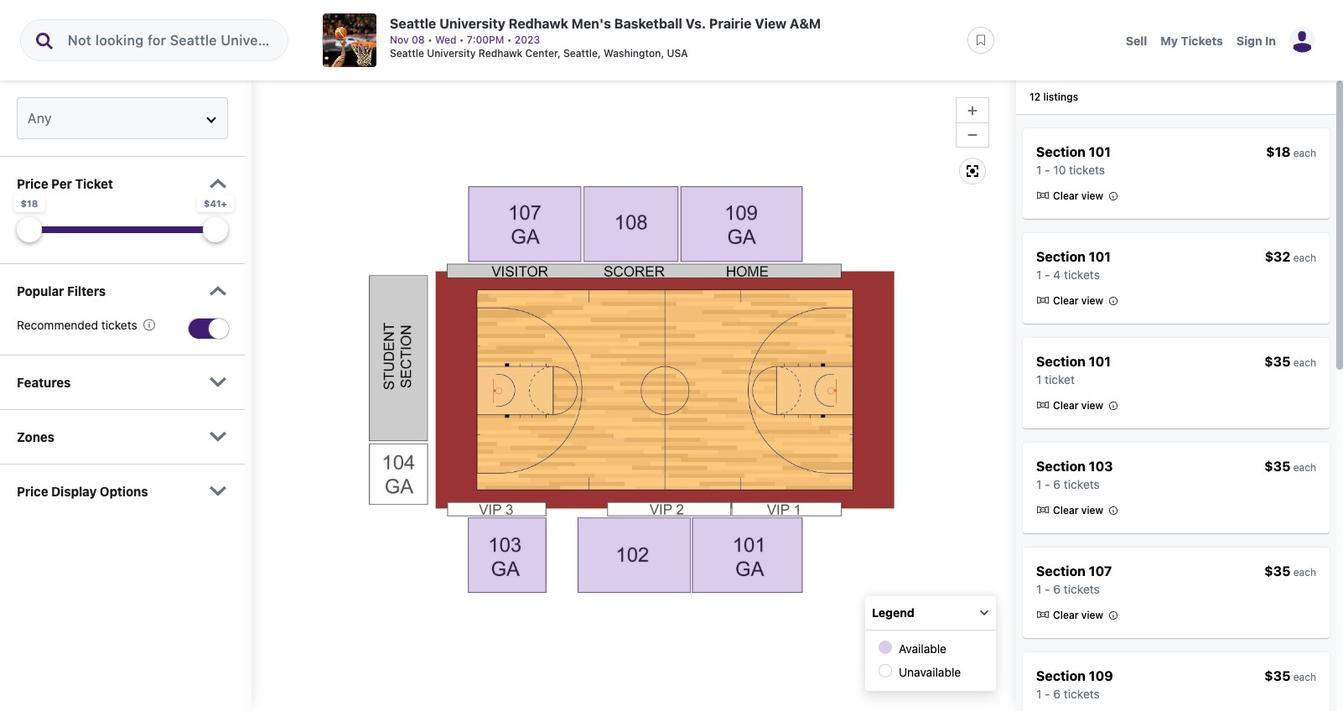 Task type: locate. For each thing, give the bounding box(es) containing it.
2 1 from the top
[[1037, 268, 1042, 282]]

seattle
[[390, 16, 436, 31], [390, 47, 424, 60]]

3 each from the top
[[1294, 357, 1317, 369]]

3 1 from the top
[[1037, 372, 1042, 387]]

clear down section 103 1 - 6 tickets
[[1054, 504, 1079, 517]]

- inside section 101 1 - 10 tickets
[[1045, 163, 1051, 177]]

1 horizontal spatial •
[[460, 34, 464, 46]]

clear view for section 101 1 ticket
[[1054, 399, 1104, 412]]

university down wed
[[427, 47, 476, 60]]

3 6 from the top
[[1054, 687, 1061, 701]]

1 vertical spatial university
[[427, 47, 476, 60]]

0 horizontal spatial •
[[428, 34, 433, 46]]

5 - from the top
[[1045, 687, 1051, 701]]

1 each from the top
[[1294, 147, 1317, 159]]

5 clear view from the top
[[1054, 609, 1104, 622]]

section for section 101 1 - 4 tickets
[[1037, 249, 1086, 264]]

section 101 1 - 4 tickets
[[1037, 249, 1112, 282]]

clear view down section 107 1 - 6 tickets
[[1054, 609, 1104, 622]]

1 1 from the top
[[1037, 163, 1042, 177]]

tickets down 107
[[1065, 582, 1100, 596]]

popular
[[17, 284, 64, 299]]

101
[[1089, 144, 1112, 159], [1089, 249, 1112, 264], [1089, 354, 1112, 369]]

2 $35 from the top
[[1265, 459, 1291, 474]]

2 $35 each from the top
[[1265, 459, 1317, 474]]

1 inside section 101 1 ticket
[[1037, 372, 1042, 387]]

tickets for section 101 1 - 4 tickets
[[1065, 268, 1101, 282]]

section inside section 103 1 - 6 tickets
[[1037, 459, 1086, 474]]

4 section from the top
[[1037, 459, 1086, 474]]

section 107 1 - 6 tickets
[[1037, 564, 1113, 596]]

5 section from the top
[[1037, 564, 1086, 579]]

4 tooltip image from the top
[[1109, 611, 1119, 621]]

1 horizontal spatial $18
[[1267, 144, 1291, 159]]

section up 4
[[1037, 249, 1086, 264]]

tickets down 109
[[1065, 687, 1100, 701]]

2 clear from the top
[[1054, 295, 1079, 307]]

3 clear from the top
[[1054, 399, 1079, 412]]

1 for section 103 1 - 6 tickets
[[1037, 477, 1042, 492]]

2 tooltip image from the top
[[1109, 296, 1119, 306]]

4 - from the top
[[1045, 582, 1051, 596]]

3 $35 each from the top
[[1265, 564, 1317, 579]]

1 $35 from the top
[[1265, 354, 1291, 369]]

2023
[[515, 34, 540, 46]]

4 clear view from the top
[[1054, 504, 1104, 517]]

$35 each
[[1265, 354, 1317, 369], [1265, 459, 1317, 474], [1265, 564, 1317, 579], [1265, 669, 1317, 684]]

2 - from the top
[[1045, 268, 1051, 282]]

2 vertical spatial 6
[[1054, 687, 1061, 701]]

- inside section 103 1 - 6 tickets
[[1045, 477, 1051, 492]]

$35 each for 107
[[1265, 564, 1317, 579]]

•
[[428, 34, 433, 46], [460, 34, 464, 46], [507, 34, 512, 46]]

Not looking for Seattle University Redhawk? search field
[[55, 20, 285, 60]]

6
[[1054, 477, 1061, 492], [1054, 582, 1061, 596], [1054, 687, 1061, 701]]

0 vertical spatial seattle
[[390, 16, 436, 31]]

4 each from the top
[[1294, 461, 1317, 474]]

view for section 101 1 ticket
[[1082, 399, 1104, 412]]

options
[[100, 484, 148, 499]]

$18 for $18
[[21, 198, 38, 209]]

section for section 103 1 - 6 tickets
[[1037, 459, 1086, 474]]

seattle down nov
[[390, 47, 424, 60]]

0 vertical spatial 101
[[1089, 144, 1112, 159]]

1 vertical spatial 101
[[1089, 249, 1112, 264]]

clear view down 10
[[1054, 190, 1104, 202]]

- inside section 101 1 - 4 tickets
[[1045, 268, 1051, 282]]

each inside $32 each
[[1294, 252, 1317, 264]]

tooltip image down 103
[[1109, 506, 1119, 516]]

$18
[[1267, 144, 1291, 159], [21, 198, 38, 209]]

2 seattle from the top
[[390, 47, 424, 60]]

seattle up 08
[[390, 16, 436, 31]]

5 1 from the top
[[1037, 582, 1042, 596]]

view for section 101 1 - 4 tickets
[[1082, 295, 1104, 307]]

clear down 4
[[1054, 295, 1079, 307]]

clear for section 101 1 - 10 tickets
[[1054, 190, 1079, 202]]

recommended tickets
[[17, 318, 137, 332]]

1 for section 101 1 ticket
[[1037, 372, 1042, 387]]

6 inside section 103 1 - 6 tickets
[[1054, 477, 1061, 492]]

tooltip image for section 107 1 - 6 tickets
[[1109, 611, 1119, 621]]

each for section 101 1 - 10 tickets
[[1294, 147, 1317, 159]]

1 101 from the top
[[1089, 144, 1112, 159]]

tickets
[[1070, 163, 1106, 177], [1065, 268, 1101, 282], [101, 318, 137, 332], [1065, 477, 1100, 492], [1065, 582, 1100, 596], [1065, 687, 1100, 701]]

vs.
[[686, 16, 706, 31]]

1 inside section 101 1 - 4 tickets
[[1037, 268, 1042, 282]]

section
[[1037, 144, 1086, 159], [1037, 249, 1086, 264], [1037, 354, 1086, 369], [1037, 459, 1086, 474], [1037, 564, 1086, 579], [1037, 669, 1086, 684]]

section for section 107 1 - 6 tickets
[[1037, 564, 1086, 579]]

university
[[440, 16, 506, 31], [427, 47, 476, 60]]

$41+
[[204, 198, 227, 209]]

2 vertical spatial 101
[[1089, 354, 1112, 369]]

price
[[17, 176, 48, 191], [17, 484, 48, 499]]

section up ticket
[[1037, 354, 1086, 369]]

clear down section 107 1 - 6 tickets
[[1054, 609, 1079, 622]]

3 - from the top
[[1045, 477, 1051, 492]]

6 section from the top
[[1037, 669, 1086, 684]]

view down section 101 1 - 4 tickets
[[1082, 295, 1104, 307]]

3 clear view from the top
[[1054, 399, 1104, 412]]

view down section 103 1 - 6 tickets
[[1082, 504, 1104, 517]]

redhawk down the 7:00pm
[[479, 47, 523, 60]]

5 view from the top
[[1082, 609, 1104, 622]]

1 vertical spatial redhawk
[[479, 47, 523, 60]]

redhawk
[[509, 16, 569, 31], [479, 47, 523, 60]]

1 vertical spatial price
[[17, 484, 48, 499]]

clear view
[[1054, 190, 1104, 202], [1054, 295, 1104, 307], [1054, 399, 1104, 412], [1054, 504, 1104, 517], [1054, 609, 1104, 622]]

1 clear view from the top
[[1054, 190, 1104, 202]]

3 tooltip image from the top
[[1109, 506, 1119, 516]]

popular filters
[[17, 284, 106, 299]]

tickets right 10
[[1070, 163, 1106, 177]]

tickets inside section 103 1 - 6 tickets
[[1065, 477, 1100, 492]]

4 view from the top
[[1082, 504, 1104, 517]]

price per ticket
[[17, 176, 113, 191]]

4 clear from the top
[[1054, 504, 1079, 517]]

101 inside section 101 1 - 4 tickets
[[1089, 249, 1112, 264]]

3 section from the top
[[1037, 354, 1086, 369]]

clear for section 101 1 - 4 tickets
[[1054, 295, 1079, 307]]

section inside section 101 1 - 4 tickets
[[1037, 249, 1086, 264]]

seattle university redhawk men's basketball vs. prairie view a&m nov 08 • wed • 7:00pm • 2023 seattle university redhawk center , seattle, washington, usa
[[390, 16, 821, 60]]

1 inside section 103 1 - 6 tickets
[[1037, 477, 1042, 492]]

price left display
[[17, 484, 48, 499]]

men's
[[572, 16, 612, 31]]

- inside section 109 1 - 6 tickets
[[1045, 687, 1051, 701]]

view down section 107 1 - 6 tickets
[[1082, 609, 1104, 622]]

tickets inside section 109 1 - 6 tickets
[[1065, 687, 1100, 701]]

6 for 103
[[1054, 477, 1061, 492]]

5 each from the top
[[1294, 566, 1317, 579]]

my tickets
[[1161, 34, 1224, 48]]

legend button
[[866, 596, 997, 630]]

• left the 2023
[[507, 34, 512, 46]]

tickets down 103
[[1065, 477, 1100, 492]]

each for section 103 1 - 6 tickets
[[1294, 461, 1317, 474]]

1 for section 101 1 - 4 tickets
[[1037, 268, 1042, 282]]

1 vertical spatial seattle
[[390, 47, 424, 60]]

1 view from the top
[[1082, 190, 1104, 202]]

1 vertical spatial $18
[[21, 198, 38, 209]]

usa
[[667, 47, 688, 60]]

• right 08
[[428, 34, 433, 46]]

0 vertical spatial price
[[17, 176, 48, 191]]

-
[[1045, 163, 1051, 177], [1045, 268, 1051, 282], [1045, 477, 1051, 492], [1045, 582, 1051, 596], [1045, 687, 1051, 701]]

each inside $18 each
[[1294, 147, 1317, 159]]

1 price from the top
[[17, 176, 48, 191]]

section for section 101 1 - 10 tickets
[[1037, 144, 1086, 159]]

101 for $32
[[1089, 249, 1112, 264]]

section left 109
[[1037, 669, 1086, 684]]

sign
[[1237, 34, 1263, 48]]

2 each from the top
[[1294, 252, 1317, 264]]

2 section from the top
[[1037, 249, 1086, 264]]

clear down 10
[[1054, 190, 1079, 202]]

clear
[[1054, 190, 1079, 202], [1054, 295, 1079, 307], [1054, 399, 1079, 412], [1054, 504, 1079, 517], [1054, 609, 1079, 622]]

section left 103
[[1037, 459, 1086, 474]]

washington,
[[604, 47, 665, 60]]

3 $35 from the top
[[1265, 564, 1291, 579]]

2 horizontal spatial •
[[507, 34, 512, 46]]

tickets right 4
[[1065, 268, 1101, 282]]

3 view from the top
[[1082, 399, 1104, 412]]

1 vertical spatial 6
[[1054, 582, 1061, 596]]

a&m
[[790, 16, 821, 31]]

101 inside section 101 1 ticket
[[1089, 354, 1112, 369]]

103
[[1089, 459, 1114, 474]]

view for section 101 1 - 10 tickets
[[1082, 190, 1104, 202]]

tickets inside section 101 1 - 4 tickets
[[1065, 268, 1101, 282]]

clear view for section 103 1 - 6 tickets
[[1054, 504, 1104, 517]]

section inside section 101 1 ticket
[[1037, 354, 1086, 369]]

in
[[1266, 34, 1277, 48]]

clear view down section 103 1 - 6 tickets
[[1054, 504, 1104, 517]]

nov
[[390, 34, 409, 46]]

101 for $18
[[1089, 144, 1112, 159]]

section inside section 107 1 - 6 tickets
[[1037, 564, 1086, 579]]

2 101 from the top
[[1089, 249, 1112, 264]]

1 $35 each from the top
[[1265, 354, 1317, 369]]

tooltip image down section 101 1 - 10 tickets
[[1109, 191, 1119, 201]]

1 • from the left
[[428, 34, 433, 46]]

1 inside section 101 1 - 10 tickets
[[1037, 163, 1042, 177]]

section 109 1 - 6 tickets
[[1037, 669, 1114, 701]]

view down section 101 1 - 10 tickets
[[1082, 190, 1104, 202]]

3 101 from the top
[[1089, 354, 1112, 369]]

$32 each
[[1266, 249, 1317, 264]]

tooltip image for section 103 1 - 6 tickets
[[1109, 506, 1119, 516]]

101 inside section 101 1 - 10 tickets
[[1089, 144, 1112, 159]]

view
[[755, 16, 787, 31]]

10
[[1054, 163, 1067, 177]]

tickets inside section 107 1 - 6 tickets
[[1065, 582, 1100, 596]]

tooltip image
[[1109, 191, 1119, 201], [1109, 296, 1119, 306], [1109, 506, 1119, 516], [1109, 611, 1119, 621]]

107
[[1089, 564, 1113, 579]]

1 6 from the top
[[1054, 477, 1061, 492]]

1
[[1037, 163, 1042, 177], [1037, 268, 1042, 282], [1037, 372, 1042, 387], [1037, 477, 1042, 492], [1037, 582, 1042, 596], [1037, 687, 1042, 701]]

1 inside section 107 1 - 6 tickets
[[1037, 582, 1042, 596]]

section for section 109 1 - 6 tickets
[[1037, 669, 1086, 684]]

6 1 from the top
[[1037, 687, 1042, 701]]

clear view for section 107 1 - 6 tickets
[[1054, 609, 1104, 622]]

view
[[1082, 190, 1104, 202], [1082, 295, 1104, 307], [1082, 399, 1104, 412], [1082, 504, 1104, 517], [1082, 609, 1104, 622]]

1 seattle from the top
[[390, 16, 436, 31]]

1 - from the top
[[1045, 163, 1051, 177]]

section left 107
[[1037, 564, 1086, 579]]

basketball
[[615, 16, 683, 31]]

tickets
[[1182, 34, 1224, 48]]

view left tooltip image
[[1082, 399, 1104, 412]]

price left per
[[17, 176, 48, 191]]

1 section from the top
[[1037, 144, 1086, 159]]

2 clear view from the top
[[1054, 295, 1104, 307]]

- inside section 107 1 - 6 tickets
[[1045, 582, 1051, 596]]

4 $35 from the top
[[1265, 669, 1291, 684]]

4
[[1054, 268, 1061, 282]]

sign in link
[[1237, 34, 1277, 48]]

section inside section 101 1 - 10 tickets
[[1037, 144, 1086, 159]]

tooltip image down section 101 1 - 4 tickets
[[1109, 296, 1119, 306]]

$35
[[1265, 354, 1291, 369], [1265, 459, 1291, 474], [1265, 564, 1291, 579], [1265, 669, 1291, 684]]

- for section 109 1 - 6 tickets
[[1045, 687, 1051, 701]]

0 vertical spatial university
[[440, 16, 506, 31]]

university up the 7:00pm
[[440, 16, 506, 31]]

2 price from the top
[[17, 484, 48, 499]]

ticket
[[75, 176, 113, 191]]

clear for section 101 1 ticket
[[1054, 399, 1079, 412]]

- for section 107 1 - 6 tickets
[[1045, 582, 1051, 596]]

2 view from the top
[[1082, 295, 1104, 307]]

6 inside section 107 1 - 6 tickets
[[1054, 582, 1061, 596]]

clear view down ticket
[[1054, 399, 1104, 412]]

$35 each for 103
[[1265, 459, 1317, 474]]

$35 each for 101
[[1265, 354, 1317, 369]]

4 1 from the top
[[1037, 477, 1042, 492]]

• right wed
[[460, 34, 464, 46]]

tooltip image down 107
[[1109, 611, 1119, 621]]

seattle university redhawk tickets image
[[323, 13, 377, 67]]

5 clear from the top
[[1054, 609, 1079, 622]]

redhawk up the 2023
[[509, 16, 569, 31]]

seattle university redhawk center link
[[390, 47, 558, 60]]

tickets inside section 101 1 - 10 tickets
[[1070, 163, 1106, 177]]

$32
[[1266, 249, 1291, 264]]

1 clear from the top
[[1054, 190, 1079, 202]]

section inside section 109 1 - 6 tickets
[[1037, 669, 1086, 684]]

tooltip image for section 101 1 - 10 tickets
[[1109, 191, 1119, 201]]

each for section 101 1 - 4 tickets
[[1294, 252, 1317, 264]]

0 vertical spatial $18
[[1267, 144, 1291, 159]]

clear view down 4
[[1054, 295, 1104, 307]]

each
[[1294, 147, 1317, 159], [1294, 252, 1317, 264], [1294, 357, 1317, 369], [1294, 461, 1317, 474], [1294, 566, 1317, 579], [1294, 671, 1317, 684]]

0 horizontal spatial $18
[[21, 198, 38, 209]]

1 inside section 109 1 - 6 tickets
[[1037, 687, 1042, 701]]

tickets for section 103 1 - 6 tickets
[[1065, 477, 1100, 492]]

0 vertical spatial 6
[[1054, 477, 1061, 492]]

zones
[[17, 430, 55, 445]]

$35 for 103
[[1265, 459, 1291, 474]]

clear down ticket
[[1054, 399, 1079, 412]]

1 tooltip image from the top
[[1109, 191, 1119, 201]]

section up 10
[[1037, 144, 1086, 159]]

2 6 from the top
[[1054, 582, 1061, 596]]

unavailable
[[899, 665, 962, 680]]

0 vertical spatial redhawk
[[509, 16, 569, 31]]



Task type: vqa. For each thing, say whether or not it's contained in the screenshot.
Section associated with Section 101 1 ticket
yes



Task type: describe. For each thing, give the bounding box(es) containing it.
my tickets link
[[1161, 34, 1224, 48]]

109
[[1089, 669, 1114, 684]]

sign in
[[1237, 34, 1277, 48]]

my
[[1161, 34, 1179, 48]]

listings
[[1044, 91, 1079, 103]]

tooltip image
[[1109, 401, 1119, 411]]

1 for section 109 1 - 6 tickets
[[1037, 687, 1042, 701]]

- for section 101 1 - 4 tickets
[[1045, 268, 1051, 282]]

seattle,
[[564, 47, 601, 60]]

section for section 101 1 ticket
[[1037, 354, 1086, 369]]

1 for section 101 1 - 10 tickets
[[1037, 163, 1042, 177]]

clear for section 103 1 - 6 tickets
[[1054, 504, 1079, 517]]

sell link
[[1127, 34, 1148, 48]]

101 for $35
[[1089, 354, 1112, 369]]

filters
[[67, 284, 106, 299]]

$18 for $18 each
[[1267, 144, 1291, 159]]

price display options
[[17, 484, 148, 499]]

display
[[51, 484, 97, 499]]

view for section 103 1 - 6 tickets
[[1082, 504, 1104, 517]]

section 103 1 - 6 tickets
[[1037, 459, 1114, 492]]

prairie
[[710, 16, 752, 31]]

clear for section 107 1 - 6 tickets
[[1054, 609, 1079, 622]]

6 each from the top
[[1294, 671, 1317, 684]]

7:00pm
[[467, 34, 505, 46]]

ticket
[[1045, 372, 1075, 387]]

features
[[17, 375, 71, 390]]

price for price per ticket
[[17, 176, 48, 191]]

6 for 107
[[1054, 582, 1061, 596]]

4 $35 each from the top
[[1265, 669, 1317, 684]]

12
[[1030, 91, 1041, 103]]

6 inside section 109 1 - 6 tickets
[[1054, 687, 1061, 701]]

$18 each
[[1267, 144, 1317, 159]]

3 • from the left
[[507, 34, 512, 46]]

$35 for 107
[[1265, 564, 1291, 579]]

12 listings
[[1030, 91, 1079, 103]]

clear view for section 101 1 - 4 tickets
[[1054, 295, 1104, 307]]

tickets for section 101 1 - 10 tickets
[[1070, 163, 1106, 177]]

wed
[[435, 34, 457, 46]]

tickets for section 109 1 - 6 tickets
[[1065, 687, 1100, 701]]

sell
[[1127, 34, 1148, 48]]

recommended
[[17, 318, 98, 332]]

each for section 107 1 - 6 tickets
[[1294, 566, 1317, 579]]

08
[[412, 34, 425, 46]]

section 101 1 - 10 tickets
[[1037, 144, 1112, 177]]

clear view for section 101 1 - 10 tickets
[[1054, 190, 1104, 202]]

1 for section 107 1 - 6 tickets
[[1037, 582, 1042, 596]]

available
[[899, 642, 947, 656]]

legend
[[872, 606, 915, 620]]

per
[[51, 176, 72, 191]]

$35 for 101
[[1265, 354, 1291, 369]]

tickets down filters at the top
[[101, 318, 137, 332]]

tickets for section 107 1 - 6 tickets
[[1065, 582, 1100, 596]]

center
[[526, 47, 558, 60]]

2 • from the left
[[460, 34, 464, 46]]

seattle university redhawk men's basketball vs. prairie view a&m link
[[390, 13, 821, 34]]

view for section 107 1 - 6 tickets
[[1082, 609, 1104, 622]]

section 101 1 ticket
[[1037, 354, 1112, 387]]

each for section 101 1 ticket
[[1294, 357, 1317, 369]]

- for section 101 1 - 10 tickets
[[1045, 163, 1051, 177]]

price for price display options
[[17, 484, 48, 499]]

- for section 103 1 - 6 tickets
[[1045, 477, 1051, 492]]

tooltip image for section 101 1 - 4 tickets
[[1109, 296, 1119, 306]]

,
[[558, 47, 561, 60]]



